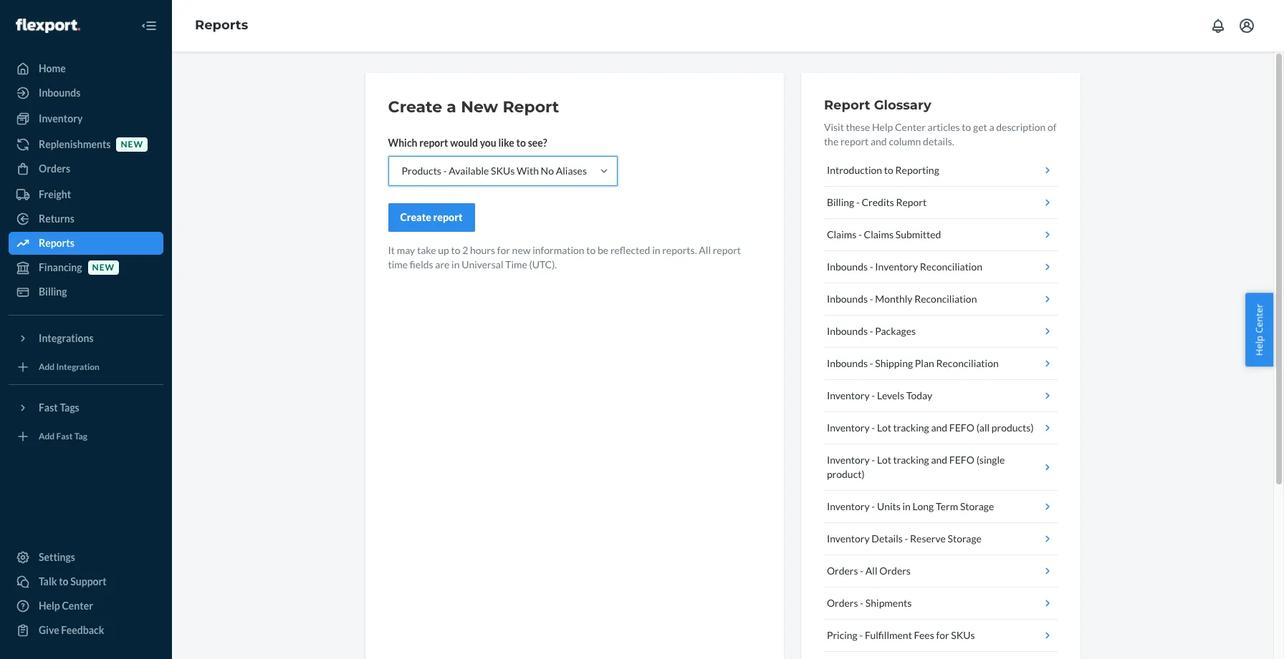 Task type: vqa. For each thing, say whether or not it's contained in the screenshot.
2nd Lot from the bottom of the page
yes



Task type: describe. For each thing, give the bounding box(es) containing it.
a inside visit these help center articles to get a description of the report and column details.
[[989, 121, 994, 133]]

help inside visit these help center articles to get a description of the report and column details.
[[872, 121, 893, 133]]

add fast tag link
[[9, 426, 163, 449]]

inventory - lot tracking and fefo (all products)
[[827, 422, 1034, 434]]

and for inventory - lot tracking and fefo (single product)
[[931, 454, 947, 466]]

visit
[[824, 121, 844, 133]]

home
[[39, 62, 66, 75]]

details
[[872, 533, 903, 545]]

column
[[889, 135, 921, 148]]

talk
[[39, 576, 57, 588]]

the
[[824, 135, 839, 148]]

create report button
[[388, 204, 475, 232]]

inventory - lot tracking and fefo (single product) button
[[824, 445, 1057, 492]]

freight
[[39, 188, 71, 201]]

to inside visit these help center articles to get a description of the report and column details.
[[962, 121, 971, 133]]

orders for orders
[[39, 163, 70, 175]]

returns link
[[9, 208, 163, 231]]

packages
[[875, 325, 916, 338]]

- for inbounds - shipping plan reconciliation
[[870, 358, 873, 370]]

product)
[[827, 469, 865, 481]]

give feedback button
[[9, 620, 163, 643]]

fields
[[410, 259, 433, 271]]

inventory details - reserve storage
[[827, 533, 982, 545]]

- for inbounds - packages
[[870, 325, 873, 338]]

credits
[[862, 196, 894, 209]]

close navigation image
[[140, 17, 158, 34]]

tracking for (all
[[893, 422, 929, 434]]

claims - claims submitted
[[827, 229, 941, 241]]

no
[[541, 165, 554, 177]]

reserve
[[910, 533, 946, 545]]

plan
[[915, 358, 934, 370]]

help inside "link"
[[39, 600, 60, 613]]

inventory - units in long term storage button
[[824, 492, 1057, 524]]

1 claims from the left
[[827, 229, 857, 241]]

inbounds - inventory reconciliation
[[827, 261, 982, 273]]

inventory - units in long term storage
[[827, 501, 994, 513]]

returns
[[39, 213, 74, 225]]

inbounds for inbounds - inventory reconciliation
[[827, 261, 868, 273]]

help center inside "link"
[[39, 600, 93, 613]]

with
[[517, 165, 539, 177]]

time
[[505, 259, 527, 271]]

2 claims from the left
[[864, 229, 894, 241]]

inbounds - shipping plan reconciliation
[[827, 358, 999, 370]]

these
[[846, 121, 870, 133]]

which report would you like to see?
[[388, 137, 547, 149]]

see?
[[528, 137, 547, 149]]

freight link
[[9, 183, 163, 206]]

and inside visit these help center articles to get a description of the report and column details.
[[871, 135, 887, 148]]

be
[[598, 244, 609, 257]]

it
[[388, 244, 395, 257]]

inbounds for inbounds - shipping plan reconciliation
[[827, 358, 868, 370]]

inventory for inventory details - reserve storage
[[827, 533, 870, 545]]

open account menu image
[[1238, 17, 1255, 34]]

lot for inventory - lot tracking and fefo (single product)
[[877, 454, 891, 466]]

inventory for inventory - lot tracking and fefo (all products)
[[827, 422, 870, 434]]

inbounds for inbounds - monthly reconciliation
[[827, 293, 868, 305]]

feedback
[[61, 625, 104, 637]]

new for financing
[[92, 263, 115, 273]]

- for orders - shipments
[[860, 598, 864, 610]]

fefo for (all
[[949, 422, 975, 434]]

which
[[388, 137, 417, 149]]

add for add integration
[[39, 362, 55, 373]]

inbounds - monthly reconciliation button
[[824, 284, 1057, 316]]

- for inbounds - inventory reconciliation
[[870, 261, 873, 273]]

orders - shipments button
[[824, 588, 1057, 621]]

2
[[462, 244, 468, 257]]

for inside button
[[936, 630, 949, 642]]

are
[[435, 259, 450, 271]]

report inside button
[[433, 211, 463, 224]]

inbounds - shipping plan reconciliation button
[[824, 348, 1057, 381]]

billing - credits report button
[[824, 187, 1057, 219]]

pricing - fulfillment fees for skus button
[[824, 621, 1057, 653]]

0 vertical spatial skus
[[491, 165, 515, 177]]

introduction to reporting button
[[824, 155, 1057, 187]]

reflected
[[610, 244, 650, 257]]

- right details
[[905, 533, 908, 545]]

orders for orders - shipments
[[827, 598, 858, 610]]

0 horizontal spatial reports link
[[9, 232, 163, 255]]

available
[[449, 165, 489, 177]]

tags
[[60, 402, 79, 414]]

help inside button
[[1253, 336, 1266, 356]]

- for inventory - lot tracking and fefo (all products)
[[872, 422, 875, 434]]

1 vertical spatial reports
[[39, 237, 74, 249]]

products)
[[992, 422, 1034, 434]]

inbounds for inbounds - packages
[[827, 325, 868, 338]]

fast inside fast tags dropdown button
[[39, 402, 58, 414]]

inventory - lot tracking and fefo (all products) button
[[824, 413, 1057, 445]]

talk to support
[[39, 576, 107, 588]]

to right 'like'
[[516, 137, 526, 149]]

long
[[913, 501, 934, 513]]

inventory for inventory
[[39, 113, 83, 125]]

fast inside add fast tag link
[[56, 432, 73, 442]]

for inside it may take up to 2 hours for new information to be reflected in reports. all report time fields are in universal time (utc).
[[497, 244, 510, 257]]

of
[[1048, 121, 1057, 133]]

give
[[39, 625, 59, 637]]

reconciliation inside button
[[936, 358, 999, 370]]

orders - all orders
[[827, 565, 911, 578]]

to inside introduction to reporting button
[[884, 164, 893, 176]]

to left the 2
[[451, 244, 460, 257]]

levels
[[877, 390, 904, 402]]

0 vertical spatial reports link
[[195, 17, 248, 33]]

talk to support button
[[9, 571, 163, 594]]

reconciliation for inbounds - monthly reconciliation
[[915, 293, 977, 305]]

introduction
[[827, 164, 882, 176]]

create for create report
[[400, 211, 431, 224]]

new for replenishments
[[121, 139, 143, 150]]

glossary
[[874, 97, 931, 113]]

get
[[973, 121, 987, 133]]

details.
[[923, 135, 954, 148]]

claims - claims submitted button
[[824, 219, 1057, 252]]

billing for billing - credits report
[[827, 196, 854, 209]]

in inside button
[[903, 501, 911, 513]]

orders link
[[9, 158, 163, 181]]

inbounds - inventory reconciliation button
[[824, 252, 1057, 284]]

hours
[[470, 244, 495, 257]]

products - available skus with no aliases
[[402, 165, 587, 177]]

inventory - levels today
[[827, 390, 932, 402]]

- for inventory - levels today
[[872, 390, 875, 402]]

billing for billing
[[39, 286, 67, 298]]

you
[[480, 137, 496, 149]]

submitted
[[896, 229, 941, 241]]

create report
[[400, 211, 463, 224]]

0 vertical spatial storage
[[960, 501, 994, 513]]

help center link
[[9, 595, 163, 618]]

add integration link
[[9, 356, 163, 379]]

information
[[533, 244, 584, 257]]

center inside visit these help center articles to get a description of the report and column details.
[[895, 121, 926, 133]]

center inside "link"
[[62, 600, 93, 613]]

help center inside button
[[1253, 304, 1266, 356]]

add for add fast tag
[[39, 432, 55, 442]]

time
[[388, 259, 408, 271]]



Task type: locate. For each thing, give the bounding box(es) containing it.
- for orders - all orders
[[860, 565, 864, 578]]

for up the time
[[497, 244, 510, 257]]

report
[[503, 97, 559, 117], [824, 97, 870, 113], [896, 196, 927, 209]]

skus inside button
[[951, 630, 975, 642]]

0 vertical spatial lot
[[877, 422, 891, 434]]

inbounds - packages
[[827, 325, 916, 338]]

fast left tags
[[39, 402, 58, 414]]

2 add from the top
[[39, 432, 55, 442]]

(utc).
[[529, 259, 557, 271]]

1 vertical spatial reports link
[[9, 232, 163, 255]]

report up these
[[824, 97, 870, 113]]

- left "credits"
[[856, 196, 860, 209]]

1 horizontal spatial in
[[652, 244, 660, 257]]

storage right 'term'
[[960, 501, 994, 513]]

tracking inside inventory - lot tracking and fefo (single product)
[[893, 454, 929, 466]]

flexport logo image
[[16, 18, 80, 33]]

reconciliation down inbounds - packages button
[[936, 358, 999, 370]]

claims down 'billing - credits report'
[[827, 229, 857, 241]]

inventory details - reserve storage button
[[824, 524, 1057, 556]]

all up orders - shipments
[[866, 565, 877, 578]]

- left levels
[[872, 390, 875, 402]]

skus left with on the left of the page
[[491, 165, 515, 177]]

new up the time
[[512, 244, 531, 257]]

tracking down inventory - lot tracking and fefo (all products)
[[893, 454, 929, 466]]

0 vertical spatial help
[[872, 121, 893, 133]]

universal
[[462, 259, 503, 271]]

add fast tag
[[39, 432, 87, 442]]

add left integration on the bottom left of page
[[39, 362, 55, 373]]

give feedback
[[39, 625, 104, 637]]

inventory inside inventory - lot tracking and fefo (single product)
[[827, 454, 870, 466]]

inventory up the monthly
[[875, 261, 918, 273]]

1 horizontal spatial a
[[989, 121, 994, 133]]

inbounds down home
[[39, 87, 80, 99]]

- right pricing
[[859, 630, 863, 642]]

1 horizontal spatial help center
[[1253, 304, 1266, 356]]

2 fefo from the top
[[949, 454, 975, 466]]

1 vertical spatial new
[[512, 244, 531, 257]]

inbounds up inbounds - packages
[[827, 293, 868, 305]]

0 vertical spatial and
[[871, 135, 887, 148]]

fulfillment
[[865, 630, 912, 642]]

fefo for (single
[[949, 454, 975, 466]]

inventory inside button
[[827, 390, 870, 402]]

replenishments
[[39, 138, 111, 150]]

0 vertical spatial a
[[447, 97, 456, 117]]

claims
[[827, 229, 857, 241], [864, 229, 894, 241]]

1 horizontal spatial claims
[[864, 229, 894, 241]]

- for inventory - units in long term storage
[[872, 501, 875, 513]]

lot inside inventory - lot tracking and fefo (single product)
[[877, 454, 891, 466]]

report up up
[[433, 211, 463, 224]]

all inside button
[[866, 565, 877, 578]]

create a new report
[[388, 97, 559, 117]]

1 vertical spatial reconciliation
[[915, 293, 977, 305]]

- left shipping
[[870, 358, 873, 370]]

claims down "credits"
[[864, 229, 894, 241]]

to left reporting on the top of the page
[[884, 164, 893, 176]]

fast tags
[[39, 402, 79, 414]]

in right are
[[452, 259, 460, 271]]

would
[[450, 137, 478, 149]]

1 vertical spatial add
[[39, 432, 55, 442]]

2 horizontal spatial center
[[1253, 304, 1266, 333]]

orders up orders - shipments
[[827, 565, 858, 578]]

0 horizontal spatial center
[[62, 600, 93, 613]]

inventory down the inventory - levels today
[[827, 422, 870, 434]]

1 fefo from the top
[[949, 422, 975, 434]]

inventory - lot tracking and fefo (single product)
[[827, 454, 1005, 481]]

reconciliation down "claims - claims submitted" button
[[920, 261, 982, 273]]

and left column
[[871, 135, 887, 148]]

- for claims - claims submitted
[[858, 229, 862, 241]]

inventory down product)
[[827, 501, 870, 513]]

1 add from the top
[[39, 362, 55, 373]]

new up billing "link"
[[92, 263, 115, 273]]

- for inventory - lot tracking and fefo (single product)
[[872, 454, 875, 466]]

billing down introduction
[[827, 196, 854, 209]]

units
[[877, 501, 901, 513]]

2 vertical spatial new
[[92, 263, 115, 273]]

- right products
[[443, 165, 447, 177]]

reports.
[[662, 244, 697, 257]]

all
[[699, 244, 711, 257], [866, 565, 877, 578]]

a left new
[[447, 97, 456, 117]]

1 vertical spatial center
[[1253, 304, 1266, 333]]

0 vertical spatial all
[[699, 244, 711, 257]]

inbounds for inbounds
[[39, 87, 80, 99]]

1 vertical spatial create
[[400, 211, 431, 224]]

report for billing - credits report
[[896, 196, 927, 209]]

1 tracking from the top
[[893, 422, 929, 434]]

report up "see?"
[[503, 97, 559, 117]]

fees
[[914, 630, 934, 642]]

1 horizontal spatial reports
[[195, 17, 248, 33]]

fefo left (all
[[949, 422, 975, 434]]

0 vertical spatial new
[[121, 139, 143, 150]]

1 lot from the top
[[877, 422, 891, 434]]

2 horizontal spatial new
[[512, 244, 531, 257]]

integrations button
[[9, 327, 163, 350]]

- for pricing - fulfillment fees for skus
[[859, 630, 863, 642]]

0 horizontal spatial help
[[39, 600, 60, 613]]

orders for orders - all orders
[[827, 565, 858, 578]]

to inside the talk to support button
[[59, 576, 68, 588]]

2 tracking from the top
[[893, 454, 929, 466]]

1 vertical spatial fefo
[[949, 454, 975, 466]]

create up which
[[388, 97, 442, 117]]

aliases
[[556, 165, 587, 177]]

integration
[[56, 362, 100, 373]]

inventory up product)
[[827, 454, 870, 466]]

1 horizontal spatial help
[[872, 121, 893, 133]]

inventory left levels
[[827, 390, 870, 402]]

0 vertical spatial reports
[[195, 17, 248, 33]]

report down these
[[840, 135, 869, 148]]

home link
[[9, 57, 163, 80]]

skus down the orders - shipments button
[[951, 630, 975, 642]]

0 vertical spatial add
[[39, 362, 55, 373]]

0 vertical spatial fast
[[39, 402, 58, 414]]

0 horizontal spatial in
[[452, 259, 460, 271]]

reporting
[[895, 164, 939, 176]]

0 vertical spatial fefo
[[949, 422, 975, 434]]

inventory up 'orders - all orders'
[[827, 533, 870, 545]]

- down 'billing - credits report'
[[858, 229, 862, 241]]

pricing
[[827, 630, 858, 642]]

fefo
[[949, 422, 975, 434], [949, 454, 975, 466]]

0 vertical spatial tracking
[[893, 422, 929, 434]]

financing
[[39, 262, 82, 274]]

inventory - levels today button
[[824, 381, 1057, 413]]

orders up shipments
[[879, 565, 911, 578]]

1 vertical spatial all
[[866, 565, 877, 578]]

like
[[498, 137, 514, 149]]

reports
[[195, 17, 248, 33], [39, 237, 74, 249]]

to left get
[[962, 121, 971, 133]]

new up "orders" link
[[121, 139, 143, 150]]

inbounds link
[[9, 82, 163, 105]]

- for billing - credits report
[[856, 196, 860, 209]]

report left would
[[419, 137, 448, 149]]

monthly
[[875, 293, 913, 305]]

and for inventory - lot tracking and fefo (all products)
[[931, 422, 947, 434]]

1 horizontal spatial skus
[[951, 630, 975, 642]]

take
[[417, 244, 436, 257]]

create up may
[[400, 211, 431, 224]]

inbounds - packages button
[[824, 316, 1057, 348]]

0 vertical spatial billing
[[827, 196, 854, 209]]

a right get
[[989, 121, 994, 133]]

inbounds
[[39, 87, 80, 99], [827, 261, 868, 273], [827, 293, 868, 305], [827, 325, 868, 338], [827, 358, 868, 370]]

0 vertical spatial for
[[497, 244, 510, 257]]

for
[[497, 244, 510, 257], [936, 630, 949, 642]]

- down claims - claims submitted in the top right of the page
[[870, 261, 873, 273]]

1 vertical spatial help
[[1253, 336, 1266, 356]]

1 vertical spatial a
[[989, 121, 994, 133]]

add
[[39, 362, 55, 373], [39, 432, 55, 442]]

2 horizontal spatial report
[[896, 196, 927, 209]]

inventory up replenishments
[[39, 113, 83, 125]]

1 horizontal spatial new
[[121, 139, 143, 150]]

and down inventory - lot tracking and fefo (all products) button at the bottom of the page
[[931, 454, 947, 466]]

inventory for inventory - levels today
[[827, 390, 870, 402]]

term
[[936, 501, 958, 513]]

report down reporting on the top of the page
[[896, 196, 927, 209]]

1 vertical spatial skus
[[951, 630, 975, 642]]

0 vertical spatial create
[[388, 97, 442, 117]]

to left be
[[586, 244, 596, 257]]

tag
[[74, 432, 87, 442]]

1 vertical spatial storage
[[948, 533, 982, 545]]

inbounds - monthly reconciliation
[[827, 293, 977, 305]]

report for create a new report
[[503, 97, 559, 117]]

shipping
[[875, 358, 913, 370]]

report right 'reports.'
[[713, 244, 741, 257]]

- left the monthly
[[870, 293, 873, 305]]

integrations
[[39, 332, 94, 345]]

(single
[[976, 454, 1005, 466]]

2 horizontal spatial in
[[903, 501, 911, 513]]

lot up units
[[877, 454, 891, 466]]

for right fees
[[936, 630, 949, 642]]

new
[[461, 97, 498, 117]]

report inside button
[[896, 196, 927, 209]]

0 horizontal spatial skus
[[491, 165, 515, 177]]

0 vertical spatial in
[[652, 244, 660, 257]]

fast left tag
[[56, 432, 73, 442]]

1 vertical spatial fast
[[56, 432, 73, 442]]

settings link
[[9, 547, 163, 570]]

inventory for inventory - units in long term storage
[[827, 501, 870, 513]]

1 horizontal spatial all
[[866, 565, 877, 578]]

- left units
[[872, 501, 875, 513]]

billing down financing at the top left
[[39, 286, 67, 298]]

in left 'reports.'
[[652, 244, 660, 257]]

- inside inventory - lot tracking and fefo (single product)
[[872, 454, 875, 466]]

articles
[[928, 121, 960, 133]]

reconciliation for inbounds - inventory reconciliation
[[920, 261, 982, 273]]

0 vertical spatial center
[[895, 121, 926, 133]]

inbounds down claims - claims submitted in the top right of the page
[[827, 261, 868, 273]]

introduction to reporting
[[827, 164, 939, 176]]

- for inbounds - monthly reconciliation
[[870, 293, 873, 305]]

0 horizontal spatial claims
[[827, 229, 857, 241]]

help
[[872, 121, 893, 133], [1253, 336, 1266, 356], [39, 600, 60, 613]]

0 vertical spatial help center
[[1253, 304, 1266, 356]]

help center button
[[1246, 293, 1273, 367]]

1 horizontal spatial reports link
[[195, 17, 248, 33]]

- inside button
[[856, 196, 860, 209]]

1 vertical spatial for
[[936, 630, 949, 642]]

settings
[[39, 552, 75, 564]]

0 horizontal spatial a
[[447, 97, 456, 117]]

0 horizontal spatial billing
[[39, 286, 67, 298]]

inbounds down inbounds - packages
[[827, 358, 868, 370]]

report
[[840, 135, 869, 148], [419, 137, 448, 149], [433, 211, 463, 224], [713, 244, 741, 257]]

storage right the reserve
[[948, 533, 982, 545]]

tracking
[[893, 422, 929, 434], [893, 454, 929, 466]]

products
[[402, 165, 441, 177]]

add integration
[[39, 362, 100, 373]]

to right talk
[[59, 576, 68, 588]]

in left long
[[903, 501, 911, 513]]

billing inside billing - credits report button
[[827, 196, 854, 209]]

1 horizontal spatial report
[[824, 97, 870, 113]]

add down fast tags
[[39, 432, 55, 442]]

1 vertical spatial help center
[[39, 600, 93, 613]]

0 horizontal spatial for
[[497, 244, 510, 257]]

orders - shipments
[[827, 598, 912, 610]]

tracking down today
[[893, 422, 929, 434]]

- up orders - shipments
[[860, 565, 864, 578]]

report inside visit these help center articles to get a description of the report and column details.
[[840, 135, 869, 148]]

inbounds inside button
[[827, 358, 868, 370]]

0 horizontal spatial help center
[[39, 600, 93, 613]]

and
[[871, 135, 887, 148], [931, 422, 947, 434], [931, 454, 947, 466]]

1 horizontal spatial billing
[[827, 196, 854, 209]]

2 lot from the top
[[877, 454, 891, 466]]

report inside it may take up to 2 hours for new information to be reflected in reports. all report time fields are in universal time (utc).
[[713, 244, 741, 257]]

create inside button
[[400, 211, 431, 224]]

reconciliation down "inbounds - inventory reconciliation" button at the top right
[[915, 293, 977, 305]]

1 horizontal spatial for
[[936, 630, 949, 642]]

orders up "freight"
[[39, 163, 70, 175]]

center inside button
[[1253, 304, 1266, 333]]

fefo inside inventory - lot tracking and fefo (single product)
[[949, 454, 975, 466]]

create for create a new report
[[388, 97, 442, 117]]

0 horizontal spatial reports
[[39, 237, 74, 249]]

- up inventory - units in long term storage
[[872, 454, 875, 466]]

1 vertical spatial tracking
[[893, 454, 929, 466]]

- down the inventory - levels today
[[872, 422, 875, 434]]

support
[[70, 576, 107, 588]]

2 vertical spatial reconciliation
[[936, 358, 999, 370]]

pricing - fulfillment fees for skus
[[827, 630, 975, 642]]

tracking for (single
[[893, 454, 929, 466]]

orders up pricing
[[827, 598, 858, 610]]

fast tags button
[[9, 397, 163, 420]]

reconciliation
[[920, 261, 982, 273], [915, 293, 977, 305], [936, 358, 999, 370]]

2 vertical spatial center
[[62, 600, 93, 613]]

open notifications image
[[1210, 17, 1227, 34]]

0 horizontal spatial new
[[92, 263, 115, 273]]

visit these help center articles to get a description of the report and column details.
[[824, 121, 1057, 148]]

new inside it may take up to 2 hours for new information to be reflected in reports. all report time fields are in universal time (utc).
[[512, 244, 531, 257]]

and inside inventory - lot tracking and fefo (single product)
[[931, 454, 947, 466]]

all right 'reports.'
[[699, 244, 711, 257]]

inventory link
[[9, 107, 163, 130]]

inventory for inventory - lot tracking and fefo (single product)
[[827, 454, 870, 466]]

all inside it may take up to 2 hours for new information to be reflected in reports. all report time fields are in universal time (utc).
[[699, 244, 711, 257]]

1 horizontal spatial center
[[895, 121, 926, 133]]

- left packages
[[870, 325, 873, 338]]

- left shipments
[[860, 598, 864, 610]]

0 horizontal spatial report
[[503, 97, 559, 117]]

storage
[[960, 501, 994, 513], [948, 533, 982, 545]]

2 vertical spatial help
[[39, 600, 60, 613]]

fast
[[39, 402, 58, 414], [56, 432, 73, 442]]

0 vertical spatial reconciliation
[[920, 261, 982, 273]]

1 vertical spatial and
[[931, 422, 947, 434]]

1 vertical spatial billing
[[39, 286, 67, 298]]

2 horizontal spatial help
[[1253, 336, 1266, 356]]

2 vertical spatial and
[[931, 454, 947, 466]]

billing inside billing "link"
[[39, 286, 67, 298]]

2 vertical spatial in
[[903, 501, 911, 513]]

1 vertical spatial in
[[452, 259, 460, 271]]

inbounds left packages
[[827, 325, 868, 338]]

- for products - available skus with no aliases
[[443, 165, 447, 177]]

billing - credits report
[[827, 196, 927, 209]]

0 horizontal spatial all
[[699, 244, 711, 257]]

lot for inventory - lot tracking and fefo (all products)
[[877, 422, 891, 434]]

lot down the inventory - levels today
[[877, 422, 891, 434]]

and down inventory - levels today button
[[931, 422, 947, 434]]

in
[[652, 244, 660, 257], [452, 259, 460, 271], [903, 501, 911, 513]]

up
[[438, 244, 449, 257]]

may
[[397, 244, 415, 257]]

1 vertical spatial lot
[[877, 454, 891, 466]]

fefo left (single on the bottom right of page
[[949, 454, 975, 466]]



